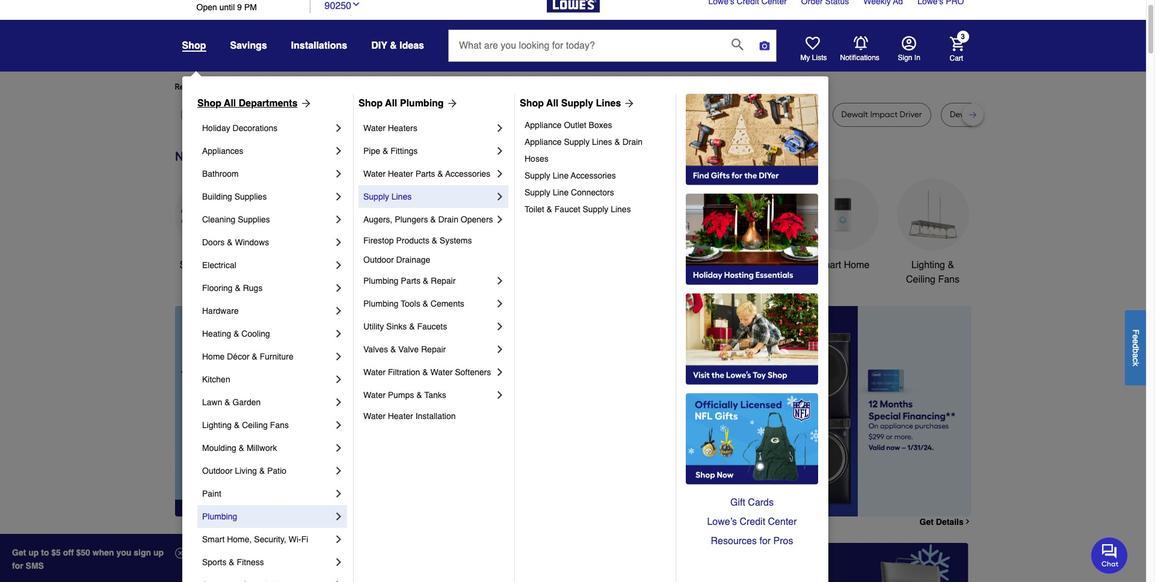 Task type: locate. For each thing, give the bounding box(es) containing it.
home décor & furniture link
[[202, 345, 333, 368]]

0 vertical spatial parts
[[416, 169, 435, 179]]

e
[[1131, 335, 1141, 339], [1131, 339, 1141, 344]]

up right sign at the left
[[153, 548, 164, 558]]

accessories up supply lines link
[[445, 169, 491, 179]]

0 horizontal spatial shop
[[197, 98, 221, 109]]

0 vertical spatial decorations
[[233, 123, 278, 133]]

1 horizontal spatial drain
[[623, 137, 643, 147]]

4 dewalt from the left
[[399, 110, 426, 120]]

drill for dewalt drill bit set
[[979, 110, 993, 120]]

Search Query text field
[[449, 30, 722, 61]]

lines up plungers
[[392, 192, 412, 202]]

dewalt drill bit set
[[950, 110, 1020, 120]]

parts down pipe & fittings link
[[416, 169, 435, 179]]

hoses
[[525, 154, 549, 164]]

you left more
[[284, 82, 298, 92]]

chevron right image inside get details link
[[964, 518, 972, 526]]

3 dewalt from the left
[[316, 110, 343, 120]]

repair inside valves & valve repair link
[[421, 345, 446, 354]]

visit the lowe's toy shop. image
[[686, 294, 819, 385]]

drain down appliance outlet boxes link
[[623, 137, 643, 147]]

2 horizontal spatial set
[[1007, 110, 1020, 120]]

2 driver from the left
[[792, 110, 814, 120]]

toilet & faucet supply lines
[[525, 205, 631, 214]]

arrow right image
[[298, 98, 312, 110], [949, 412, 961, 424]]

1 vertical spatial lighting & ceiling fans link
[[202, 414, 333, 437]]

2 horizontal spatial impact
[[871, 110, 898, 120]]

home
[[844, 260, 870, 271], [202, 352, 225, 362]]

dewalt for dewalt
[[190, 110, 217, 120]]

0 vertical spatial arrow right image
[[298, 98, 312, 110]]

pipe & fittings link
[[364, 140, 494, 163]]

parts down drainage
[[401, 276, 421, 286]]

heater inside water heater parts & accessories link
[[388, 169, 413, 179]]

0 horizontal spatial impact
[[480, 110, 507, 120]]

2 dewalt from the left
[[244, 110, 271, 120]]

drain up systems
[[438, 215, 459, 224]]

1 vertical spatial home
[[202, 352, 225, 362]]

2 appliance from the top
[[525, 137, 562, 147]]

lines inside appliance supply lines & drain hoses
[[592, 137, 612, 147]]

repair down the faucets
[[421, 345, 446, 354]]

0 horizontal spatial arrow right image
[[298, 98, 312, 110]]

dewalt for dewalt tool
[[244, 110, 271, 120]]

2 heater from the top
[[388, 412, 413, 421]]

None search field
[[448, 29, 777, 73]]

smart for smart home
[[816, 260, 842, 271]]

shop down 'open'
[[182, 40, 206, 51]]

set for dewalt bit set
[[440, 110, 452, 120]]

bit
[[362, 110, 371, 120], [428, 110, 438, 120], [534, 110, 544, 120], [588, 110, 597, 120], [995, 110, 1005, 120]]

all for plumbing
[[385, 98, 397, 109]]

0 vertical spatial heater
[[388, 169, 413, 179]]

pm
[[244, 2, 257, 12]]

find gifts for the diyer. image
[[686, 94, 819, 185]]

bit for impact driver bit
[[534, 110, 544, 120]]

shop
[[182, 40, 206, 51], [180, 260, 202, 271]]

arrow right image inside the shop all supply lines link
[[621, 98, 636, 110]]

faucets
[[417, 322, 447, 332]]

chevron right image for holiday decorations
[[333, 122, 345, 134]]

1 vertical spatial ceiling
[[242, 421, 268, 430]]

shop left electrical
[[180, 260, 202, 271]]

1 vertical spatial repair
[[421, 345, 446, 354]]

pipe & fittings
[[364, 146, 418, 156]]

chevron right image for pipe & fittings
[[494, 145, 506, 157]]

outdoor
[[364, 255, 394, 265], [628, 260, 663, 271], [202, 466, 233, 476]]

0 horizontal spatial lighting & ceiling fans link
[[202, 414, 333, 437]]

outdoor down moulding
[[202, 466, 233, 476]]

1 horizontal spatial ceiling
[[906, 274, 936, 285]]

supplies
[[235, 192, 267, 202], [238, 215, 270, 224]]

0 horizontal spatial up
[[28, 548, 39, 558]]

supplies up cleaning supplies
[[235, 192, 267, 202]]

1 horizontal spatial decorations
[[456, 274, 507, 285]]

heater down pumps
[[388, 412, 413, 421]]

1 heater from the top
[[388, 169, 413, 179]]

0 horizontal spatial driver
[[509, 110, 532, 120]]

c
[[1131, 358, 1141, 362]]

0 horizontal spatial outdoor
[[202, 466, 233, 476]]

more suggestions for you link
[[308, 81, 415, 93]]

sports & fitness link
[[202, 551, 333, 574]]

tools up equipment
[[665, 260, 688, 271]]

water heater parts & accessories
[[364, 169, 491, 179]]

2 line from the top
[[553, 188, 569, 197]]

2 horizontal spatial driver
[[900, 110, 923, 120]]

all down recommended searches for you "heading"
[[547, 98, 559, 109]]

chevron right image for plumbing
[[333, 511, 345, 523]]

2 horizontal spatial outdoor
[[628, 260, 663, 271]]

1 vertical spatial line
[[553, 188, 569, 197]]

1 horizontal spatial home
[[844, 260, 870, 271]]

0 horizontal spatial accessories
[[445, 169, 491, 179]]

plumbing down paint
[[202, 512, 237, 522]]

0 vertical spatial fans
[[939, 274, 960, 285]]

1 set from the left
[[440, 110, 452, 120]]

ceiling
[[906, 274, 936, 285], [242, 421, 268, 430]]

heater down fittings
[[388, 169, 413, 179]]

line up supply line connectors
[[553, 171, 569, 181]]

doors & windows link
[[202, 231, 333, 254]]

appliance up hoses
[[525, 137, 562, 147]]

augers,
[[364, 215, 393, 224]]

chevron right image for kitchen
[[333, 374, 345, 386]]

water left arrow left "image"
[[364, 412, 386, 421]]

heating & cooling link
[[202, 323, 333, 345]]

dewalt for dewalt bit set
[[399, 110, 426, 120]]

0 horizontal spatial get
[[12, 548, 26, 558]]

1 drill from the left
[[345, 110, 360, 120]]

water up the pipe
[[364, 123, 386, 133]]

get for get up to $5 off $50 when you sign up for sms
[[12, 548, 26, 558]]

sign
[[134, 548, 151, 558]]

toilet
[[525, 205, 544, 214]]

1 you from the left
[[284, 82, 298, 92]]

2 you from the left
[[391, 82, 405, 92]]

tools for plumbing tools & cements
[[401, 299, 421, 309]]

7 dewalt from the left
[[950, 110, 977, 120]]

plumbing up dewalt bit set in the left top of the page
[[400, 98, 444, 109]]

driver for impact driver bit
[[509, 110, 532, 120]]

0 horizontal spatial drain
[[438, 215, 459, 224]]

water down valves
[[364, 368, 386, 377]]

accessories up connectors
[[571, 171, 616, 181]]

for
[[272, 82, 283, 92], [379, 82, 389, 92], [760, 536, 771, 547], [12, 562, 23, 571]]

1 vertical spatial lighting & ceiling fans
[[202, 421, 289, 430]]

line for accessories
[[553, 171, 569, 181]]

chevron right image for electrical
[[333, 259, 345, 271]]

arrow right image right the drill bit set
[[621, 98, 636, 110]]

0 vertical spatial drain
[[623, 137, 643, 147]]

1 arrow right image from the left
[[444, 98, 458, 110]]

0 vertical spatial appliance
[[525, 120, 562, 130]]

arrow right image up water heaters link on the top
[[444, 98, 458, 110]]

moulding & millwork
[[202, 444, 277, 453]]

water for water heater installation
[[364, 412, 386, 421]]

1 impact from the left
[[480, 110, 507, 120]]

4 drill from the left
[[979, 110, 993, 120]]

lowe's home improvement cart image
[[950, 36, 964, 51]]

1 horizontal spatial smart
[[816, 260, 842, 271]]

suggestions
[[330, 82, 377, 92]]

plumbing for plumbing tools & cements
[[364, 299, 399, 309]]

0 horizontal spatial smart
[[202, 535, 225, 545]]

lines down supply line connectors link
[[611, 205, 631, 214]]

0 horizontal spatial lighting & ceiling fans
[[202, 421, 289, 430]]

1 horizontal spatial set
[[599, 110, 612, 120]]

camera image
[[759, 40, 771, 52]]

1 vertical spatial bathroom
[[732, 260, 773, 271]]

1 horizontal spatial up
[[153, 548, 164, 558]]

$5
[[51, 548, 61, 558]]

supplies inside the cleaning supplies link
[[238, 215, 270, 224]]

shop up impact driver bit
[[520, 98, 544, 109]]

chevron right image for building
[[333, 191, 345, 203]]

5 dewalt from the left
[[691, 110, 718, 120]]

get for get details
[[920, 517, 934, 527]]

chat invite button image
[[1092, 537, 1128, 574]]

repair inside plumbing parts & repair link
[[431, 276, 456, 286]]

shop for shop
[[182, 40, 206, 51]]

& inside appliance supply lines & drain hoses
[[615, 137, 620, 147]]

softeners
[[455, 368, 491, 377]]

cards
[[748, 498, 774, 509]]

& inside 'link'
[[409, 322, 415, 332]]

& inside lighting & ceiling fans
[[948, 260, 955, 271]]

plumbing parts & repair
[[364, 276, 456, 286]]

lines down boxes
[[592, 137, 612, 147]]

search image
[[732, 38, 744, 50]]

shop for shop all supply lines
[[520, 98, 544, 109]]

line up faucet
[[553, 188, 569, 197]]

sports
[[202, 558, 227, 568]]

1 horizontal spatial lighting & ceiling fans link
[[897, 179, 969, 287]]

you up 'shop all plumbing'
[[391, 82, 405, 92]]

up left to
[[28, 548, 39, 558]]

all down recommended searches for you
[[224, 98, 236, 109]]

tools
[[380, 260, 403, 271], [665, 260, 688, 271], [401, 299, 421, 309]]

repair for valves & valve repair
[[421, 345, 446, 354]]

toilet & faucet supply lines link
[[525, 201, 667, 218]]

dewalt for dewalt drill bit
[[316, 110, 343, 120]]

chevron right image
[[333, 122, 345, 134], [494, 122, 506, 134], [494, 145, 506, 157], [333, 168, 345, 180], [494, 168, 506, 180], [494, 191, 506, 203], [333, 214, 345, 226], [333, 237, 345, 249], [333, 259, 345, 271], [494, 275, 506, 287], [333, 282, 345, 294], [494, 321, 506, 333], [494, 344, 506, 356], [333, 374, 345, 386], [494, 389, 506, 401], [333, 397, 345, 409], [333, 465, 345, 477], [333, 488, 345, 500], [333, 511, 345, 523], [333, 534, 345, 546]]

e up d on the bottom right of page
[[1131, 335, 1141, 339]]

water up tanks
[[431, 368, 453, 377]]

holiday
[[202, 123, 230, 133]]

appliance left outlet
[[525, 120, 562, 130]]

valves & valve repair
[[364, 345, 446, 354]]

holiday decorations
[[202, 123, 278, 133]]

0 vertical spatial shop
[[182, 40, 206, 51]]

all for deals
[[205, 260, 215, 271]]

1 driver from the left
[[509, 110, 532, 120]]

3 drill from the left
[[720, 110, 734, 120]]

2 set from the left
[[599, 110, 612, 120]]

1 vertical spatial appliance
[[525, 137, 562, 147]]

water for water pumps & tanks
[[364, 391, 386, 400]]

heater inside water heater installation link
[[388, 412, 413, 421]]

recommended searches for you heading
[[175, 81, 972, 93]]

supply up the toilet
[[525, 188, 551, 197]]

0 vertical spatial get
[[920, 517, 934, 527]]

0 horizontal spatial fans
[[270, 421, 289, 430]]

0 vertical spatial ceiling
[[906, 274, 936, 285]]

2 shop from the left
[[359, 98, 383, 109]]

cleaning supplies link
[[202, 208, 333, 231]]

bathroom link
[[202, 163, 333, 185], [717, 179, 789, 273]]

chevron right image
[[333, 145, 345, 157], [333, 191, 345, 203], [494, 214, 506, 226], [494, 298, 506, 310], [333, 305, 345, 317], [333, 328, 345, 340], [333, 351, 345, 363], [494, 367, 506, 379], [333, 419, 345, 432], [333, 442, 345, 454], [964, 518, 972, 526], [333, 557, 345, 569], [333, 580, 345, 583]]

2 up from the left
[[153, 548, 164, 558]]

1 vertical spatial lighting
[[202, 421, 232, 430]]

up to 30 percent off select grills and accessories. image
[[718, 543, 969, 583]]

shop all plumbing link
[[359, 96, 458, 111]]

0 vertical spatial lighting & ceiling fans link
[[897, 179, 969, 287]]

1 horizontal spatial outdoor
[[364, 255, 394, 265]]

driver up hoses
[[509, 110, 532, 120]]

lowe's home improvement account image
[[902, 36, 916, 51]]

2 horizontal spatial shop
[[520, 98, 544, 109]]

1 vertical spatial get
[[12, 548, 26, 558]]

for left sms at bottom left
[[12, 562, 23, 571]]

shop all supply lines link
[[520, 96, 636, 111]]

drill for dewalt drill
[[720, 110, 734, 120]]

tools for outdoor tools & equipment
[[665, 260, 688, 271]]

1 vertical spatial drain
[[438, 215, 459, 224]]

impact for impact driver
[[762, 110, 789, 120]]

chevron right image for heating
[[333, 328, 345, 340]]

lowe's credit center link
[[686, 513, 819, 532]]

chevron right image for cleaning supplies
[[333, 214, 345, 226]]

dewalt for dewalt impact driver
[[842, 110, 869, 120]]

f e e d b a c k
[[1131, 329, 1141, 366]]

set for drill bit set
[[599, 110, 612, 120]]

driver down my
[[792, 110, 814, 120]]

plumbing up utility
[[364, 299, 399, 309]]

driver down sign in on the right
[[900, 110, 923, 120]]

2 arrow right image from the left
[[621, 98, 636, 110]]

repair
[[431, 276, 456, 286], [421, 345, 446, 354]]

1 horizontal spatial bathroom
[[732, 260, 773, 271]]

0 horizontal spatial decorations
[[233, 123, 278, 133]]

heater for parts
[[388, 169, 413, 179]]

3 bit from the left
[[534, 110, 544, 120]]

water heater installation
[[364, 412, 456, 421]]

1 appliance from the top
[[525, 120, 562, 130]]

kitchen
[[202, 375, 230, 385]]

tools inside outdoor tools & equipment
[[665, 260, 688, 271]]

building
[[202, 192, 232, 202]]

outdoor drainage link
[[364, 250, 506, 270]]

you for more suggestions for you
[[391, 82, 405, 92]]

scroll to item #4 image
[[708, 495, 737, 500]]

2 drill from the left
[[571, 110, 585, 120]]

pipe
[[364, 146, 380, 156]]

0 horizontal spatial bathroom
[[202, 169, 239, 179]]

heater
[[388, 169, 413, 179], [388, 412, 413, 421]]

lawn & garden link
[[202, 391, 333, 414]]

0 horizontal spatial set
[[440, 110, 452, 120]]

chevron right image for supply lines
[[494, 191, 506, 203]]

1 vertical spatial supplies
[[238, 215, 270, 224]]

drain inside augers, plungers & drain openers link
[[438, 215, 459, 224]]

get inside get up to $5 off $50 when you sign up for sms
[[12, 548, 26, 558]]

smart
[[816, 260, 842, 271], [202, 535, 225, 545]]

all up water heaters
[[385, 98, 397, 109]]

1 vertical spatial shop
[[180, 260, 202, 271]]

0 vertical spatial supplies
[[235, 192, 267, 202]]

1 horizontal spatial impact
[[762, 110, 789, 120]]

2 impact from the left
[[762, 110, 789, 120]]

tools down 'plumbing parts & repair'
[[401, 299, 421, 309]]

appliance supply lines & drain hoses link
[[525, 134, 667, 167]]

1 horizontal spatial fans
[[939, 274, 960, 285]]

arrow left image
[[399, 412, 411, 424]]

1 horizontal spatial lighting & ceiling fans
[[906, 260, 960, 285]]

water heater parts & accessories link
[[364, 163, 494, 185]]

arrow right image inside shop all plumbing link
[[444, 98, 458, 110]]

cart
[[950, 54, 964, 62]]

supply inside appliance supply lines & drain hoses
[[564, 137, 590, 147]]

line
[[553, 171, 569, 181], [553, 188, 569, 197]]

1 vertical spatial arrow right image
[[949, 412, 961, 424]]

shop down more suggestions for you link
[[359, 98, 383, 109]]

1 vertical spatial smart
[[202, 535, 225, 545]]

equipment
[[639, 274, 685, 285]]

hardware link
[[202, 300, 333, 323]]

d
[[1131, 344, 1141, 349]]

paint
[[202, 489, 221, 499]]

lighting & ceiling fans
[[906, 260, 960, 285], [202, 421, 289, 430]]

outdoor drainage
[[364, 255, 431, 265]]

outdoor down firestop
[[364, 255, 394, 265]]

e up b
[[1131, 339, 1141, 344]]

water for water heaters
[[364, 123, 386, 133]]

0 vertical spatial lighting
[[912, 260, 945, 271]]

0 vertical spatial repair
[[431, 276, 456, 286]]

water down the pipe
[[364, 169, 386, 179]]

0 horizontal spatial arrow right image
[[444, 98, 458, 110]]

90250 button
[[325, 0, 361, 13]]

1 horizontal spatial you
[[391, 82, 405, 92]]

1 e from the top
[[1131, 335, 1141, 339]]

0 vertical spatial bathroom
[[202, 169, 239, 179]]

arrow right image
[[444, 98, 458, 110], [621, 98, 636, 110]]

chevron right image for valves & valve repair
[[494, 344, 506, 356]]

resources for pros link
[[686, 532, 819, 551]]

1 vertical spatial decorations
[[456, 274, 507, 285]]

1 horizontal spatial lighting
[[912, 260, 945, 271]]

0 vertical spatial smart
[[816, 260, 842, 271]]

installation
[[416, 412, 456, 421]]

decorations down christmas
[[456, 274, 507, 285]]

flooring & rugs link
[[202, 277, 333, 300]]

outdoor inside outdoor tools & equipment
[[628, 260, 663, 271]]

water left pumps
[[364, 391, 386, 400]]

appliance for appliance supply lines & drain hoses
[[525, 137, 562, 147]]

get up to $5 off $50 when you sign up for sms
[[12, 548, 164, 571]]

drain inside appliance supply lines & drain hoses
[[623, 137, 643, 147]]

1 horizontal spatial get
[[920, 517, 934, 527]]

supply down outlet
[[564, 137, 590, 147]]

outdoor for outdoor tools & equipment
[[628, 260, 663, 271]]

& inside button
[[390, 40, 397, 51]]

appliance inside appliance supply lines & drain hoses
[[525, 137, 562, 147]]

1 line from the top
[[553, 171, 569, 181]]

tool
[[273, 110, 289, 120]]

1 dewalt from the left
[[190, 110, 217, 120]]

chevron right image for paint
[[333, 488, 345, 500]]

products
[[396, 236, 430, 246]]

chevron right image for sports
[[333, 557, 345, 569]]

water pumps & tanks
[[364, 391, 446, 400]]

get up sms at bottom left
[[12, 548, 26, 558]]

water filtration & water softeners
[[364, 368, 491, 377]]

set
[[440, 110, 452, 120], [599, 110, 612, 120], [1007, 110, 1020, 120]]

dewalt for dewalt drill
[[691, 110, 718, 120]]

1 horizontal spatial arrow right image
[[621, 98, 636, 110]]

5 bit from the left
[[995, 110, 1005, 120]]

shop all plumbing
[[359, 98, 444, 109]]

1 horizontal spatial shop
[[359, 98, 383, 109]]

flooring & rugs
[[202, 283, 263, 293]]

you for recommended searches for you
[[284, 82, 298, 92]]

1 horizontal spatial driver
[[792, 110, 814, 120]]

supplies inside building supplies link
[[235, 192, 267, 202]]

0 vertical spatial line
[[553, 171, 569, 181]]

chevron right image for smart home, security, wi-fi
[[333, 534, 345, 546]]

plumbing down "outdoor drainage"
[[364, 276, 399, 286]]

1 shop from the left
[[197, 98, 221, 109]]

1 vertical spatial heater
[[388, 412, 413, 421]]

patio
[[267, 466, 287, 476]]

1 bit from the left
[[362, 110, 371, 120]]

repair down outdoor drainage link
[[431, 276, 456, 286]]

0 horizontal spatial lighting
[[202, 421, 232, 430]]

my lists
[[801, 54, 827, 62]]

decorations down "dewalt tool" on the left of the page
[[233, 123, 278, 133]]

chevron right image for utility sinks & faucets
[[494, 321, 506, 333]]

3 shop from the left
[[520, 98, 544, 109]]

all left deals
[[205, 260, 215, 271]]

6 dewalt from the left
[[842, 110, 869, 120]]

cooling
[[242, 329, 270, 339]]

0 horizontal spatial you
[[284, 82, 298, 92]]

holiday hosting essentials. image
[[686, 194, 819, 285]]

1 horizontal spatial arrow right image
[[949, 412, 961, 424]]

shop for shop all plumbing
[[359, 98, 383, 109]]

christmas decorations link
[[446, 179, 518, 287]]

get left details
[[920, 517, 934, 527]]

shop down recommended
[[197, 98, 221, 109]]

supplies up windows
[[238, 215, 270, 224]]

1 vertical spatial parts
[[401, 276, 421, 286]]

outdoor up equipment
[[628, 260, 663, 271]]



Task type: describe. For each thing, give the bounding box(es) containing it.
tools link
[[355, 179, 428, 273]]

open
[[197, 2, 217, 12]]

appliance outlet boxes
[[525, 120, 612, 130]]

0 vertical spatial lighting & ceiling fans
[[906, 260, 960, 285]]

all for supply
[[547, 98, 559, 109]]

all for departments
[[224, 98, 236, 109]]

fittings
[[391, 146, 418, 156]]

moulding
[[202, 444, 236, 453]]

chevron right image for flooring & rugs
[[333, 282, 345, 294]]

smart home link
[[807, 179, 879, 273]]

tools up 'plumbing parts & repair'
[[380, 260, 403, 271]]

supply down recommended searches for you "heading"
[[561, 98, 593, 109]]

supplies for cleaning supplies
[[238, 215, 270, 224]]

1 up from the left
[[28, 548, 39, 558]]

chevron down image
[[351, 0, 361, 9]]

savings button
[[230, 35, 267, 57]]

supply line connectors
[[525, 188, 614, 197]]

3 driver from the left
[[900, 110, 923, 120]]

living
[[235, 466, 257, 476]]

until
[[219, 2, 235, 12]]

ideas
[[400, 40, 424, 51]]

0 horizontal spatial home
[[202, 352, 225, 362]]

rugs
[[243, 283, 263, 293]]

impact for impact driver bit
[[480, 110, 507, 120]]

up to 35 percent off select small appliances. image
[[448, 543, 699, 583]]

chevron right image for water
[[494, 367, 506, 379]]

supply down supply line connectors link
[[583, 205, 609, 214]]

shop for shop all departments
[[197, 98, 221, 109]]

dewalt impact driver
[[842, 110, 923, 120]]

for left pros
[[760, 536, 771, 547]]

chevron right image for lawn & garden
[[333, 397, 345, 409]]

decorations for holiday
[[233, 123, 278, 133]]

scroll to item #2 image
[[650, 495, 679, 500]]

plumbing tools & cements
[[364, 299, 465, 309]]

more
[[308, 82, 328, 92]]

supply down hoses
[[525, 171, 551, 181]]

open until 9 pm
[[197, 2, 257, 12]]

appliance for appliance outlet boxes
[[525, 120, 562, 130]]

shop for shop all deals
[[180, 260, 202, 271]]

drill for dewalt drill bit
[[345, 110, 360, 120]]

sign in
[[898, 54, 921, 62]]

my lists link
[[801, 36, 827, 63]]

repair for plumbing parts & repair
[[431, 276, 456, 286]]

line for connectors
[[553, 188, 569, 197]]

lawn
[[202, 398, 222, 407]]

in
[[915, 54, 921, 62]]

2 e from the top
[[1131, 339, 1141, 344]]

drill bit set
[[571, 110, 612, 120]]

filtration
[[388, 368, 420, 377]]

1 horizontal spatial accessories
[[571, 171, 616, 181]]

resources
[[711, 536, 757, 547]]

sinks
[[386, 322, 407, 332]]

appliance outlet boxes link
[[525, 117, 667, 134]]

chevron right image for plumbing
[[494, 298, 506, 310]]

up to 30 percent off select major appliances. plus, save up to an extra $750 on major appliances. image
[[388, 306, 972, 517]]

for inside get up to $5 off $50 when you sign up for sms
[[12, 562, 23, 571]]

chevron right image for outdoor living & patio
[[333, 465, 345, 477]]

outdoor tools & equipment
[[628, 260, 697, 285]]

lowe's home improvement notification center image
[[854, 36, 868, 50]]

valves & valve repair link
[[364, 338, 494, 361]]

lawn & garden
[[202, 398, 261, 407]]

dewalt drill
[[691, 110, 734, 120]]

get up to 2 free select tools or batteries when you buy 1 with select purchases. image
[[177, 543, 428, 583]]

smart home, security, wi-fi
[[202, 535, 308, 545]]

for up departments
[[272, 82, 283, 92]]

doors & windows
[[202, 238, 269, 247]]

2 bit from the left
[[428, 110, 438, 120]]

lines up the drill bit set
[[596, 98, 621, 109]]

firestop products & systems
[[364, 236, 472, 246]]

shop these last-minute gifts. $99 or less. quantities are limited and won't last. image
[[175, 306, 369, 517]]

drainage
[[396, 255, 431, 265]]

fi
[[301, 535, 308, 545]]

bit for dewalt drill bit set
[[995, 110, 1005, 120]]

lowe's home improvement logo image
[[547, 0, 600, 27]]

arrow right image for shop all plumbing
[[444, 98, 458, 110]]

sign
[[898, 54, 913, 62]]

openers
[[461, 215, 493, 224]]

off
[[63, 548, 74, 558]]

fans inside lighting & ceiling fans
[[939, 274, 960, 285]]

new deals every day during 25 days of deals image
[[175, 146, 972, 166]]

chevron right image for augers,
[[494, 214, 506, 226]]

scroll to item #5 image
[[737, 495, 766, 500]]

gift cards link
[[686, 494, 819, 513]]

arrow right image inside shop all departments link
[[298, 98, 312, 110]]

water for water heater parts & accessories
[[364, 169, 386, 179]]

0 horizontal spatial ceiling
[[242, 421, 268, 430]]

driver for impact driver
[[792, 110, 814, 120]]

lists
[[812, 54, 827, 62]]

faucet
[[555, 205, 581, 214]]

building supplies
[[202, 192, 267, 202]]

home décor & furniture
[[202, 352, 294, 362]]

paint link
[[202, 483, 333, 506]]

1 vertical spatial fans
[[270, 421, 289, 430]]

chevron right image for plumbing parts & repair
[[494, 275, 506, 287]]

parts inside plumbing parts & repair link
[[401, 276, 421, 286]]

lowe's credit center
[[707, 517, 797, 528]]

90250
[[325, 0, 351, 11]]

f e e d b a c k button
[[1125, 310, 1147, 386]]

supplies for building supplies
[[235, 192, 267, 202]]

boxes
[[589, 120, 612, 130]]

& inside outdoor tools & equipment
[[690, 260, 697, 271]]

arrow right image for shop all supply lines
[[621, 98, 636, 110]]

4 bit from the left
[[588, 110, 597, 120]]

0 vertical spatial home
[[844, 260, 870, 271]]

chevron right image for moulding
[[333, 442, 345, 454]]

plumbing parts & repair link
[[364, 270, 494, 293]]

bit for dewalt drill bit
[[362, 110, 371, 120]]

chevron right image for bathroom
[[333, 168, 345, 180]]

decorations for christmas
[[456, 274, 507, 285]]

wi-
[[289, 535, 301, 545]]

3 set from the left
[[1007, 110, 1020, 120]]

outdoor for outdoor living & patio
[[202, 466, 233, 476]]

dewalt drill bit
[[316, 110, 371, 120]]

smart for smart home, security, wi-fi
[[202, 535, 225, 545]]

heating
[[202, 329, 231, 339]]

home,
[[227, 535, 252, 545]]

plumbing for plumbing
[[202, 512, 237, 522]]

1 horizontal spatial bathroom link
[[717, 179, 789, 273]]

heater for installation
[[388, 412, 413, 421]]

doors
[[202, 238, 225, 247]]

0 horizontal spatial bathroom link
[[202, 163, 333, 185]]

officially licensed n f l gifts. shop now. image
[[686, 394, 819, 485]]

chevron right image for doors & windows
[[333, 237, 345, 249]]

utility sinks & faucets link
[[364, 315, 494, 338]]

f
[[1131, 329, 1141, 335]]

plumbing tools & cements link
[[364, 293, 494, 315]]

water filtration & water softeners link
[[364, 361, 494, 384]]

for up 'shop all plumbing'
[[379, 82, 389, 92]]

3 impact from the left
[[871, 110, 898, 120]]

garden
[[233, 398, 261, 407]]

chevron right image for water heater parts & accessories
[[494, 168, 506, 180]]

supply lines link
[[364, 185, 494, 208]]

moulding & millwork link
[[202, 437, 333, 460]]

& inside "link"
[[432, 236, 438, 246]]

more suggestions for you
[[308, 82, 405, 92]]

my
[[801, 54, 810, 62]]

water pumps & tanks link
[[364, 384, 494, 407]]

notifications
[[840, 53, 880, 62]]

dewalt for dewalt drill bit set
[[950, 110, 977, 120]]

water for water filtration & water softeners
[[364, 368, 386, 377]]

appliances link
[[202, 140, 333, 163]]

appliance supply lines & drain hoses
[[525, 137, 645, 164]]

impact driver bit
[[480, 110, 544, 120]]

chevron right image for lighting
[[333, 419, 345, 432]]

kitchen link
[[202, 368, 333, 391]]

plumbing link
[[202, 506, 333, 528]]

chevron right image for water heaters
[[494, 122, 506, 134]]

lighting inside lighting & ceiling fans
[[912, 260, 945, 271]]

parts inside water heater parts & accessories link
[[416, 169, 435, 179]]

outlet
[[564, 120, 587, 130]]

plumbing for plumbing parts & repair
[[364, 276, 399, 286]]

outdoor for outdoor drainage
[[364, 255, 394, 265]]

shop all supply lines
[[520, 98, 621, 109]]

chevron right image for water pumps & tanks
[[494, 389, 506, 401]]

electrical link
[[202, 254, 333, 277]]

supply line accessories
[[525, 171, 616, 181]]

cleaning supplies
[[202, 215, 270, 224]]

water heaters link
[[364, 117, 494, 140]]

supply up augers,
[[364, 192, 389, 202]]

lowe's
[[707, 517, 737, 528]]

water heaters
[[364, 123, 418, 133]]

lowe's home improvement lists image
[[806, 36, 820, 51]]

sign in button
[[898, 36, 921, 63]]

sms
[[26, 562, 44, 571]]

chevron right image for home
[[333, 351, 345, 363]]



Task type: vqa. For each thing, say whether or not it's contained in the screenshot.
allen + roth Bathroom Sets  - Thumbnail2
no



